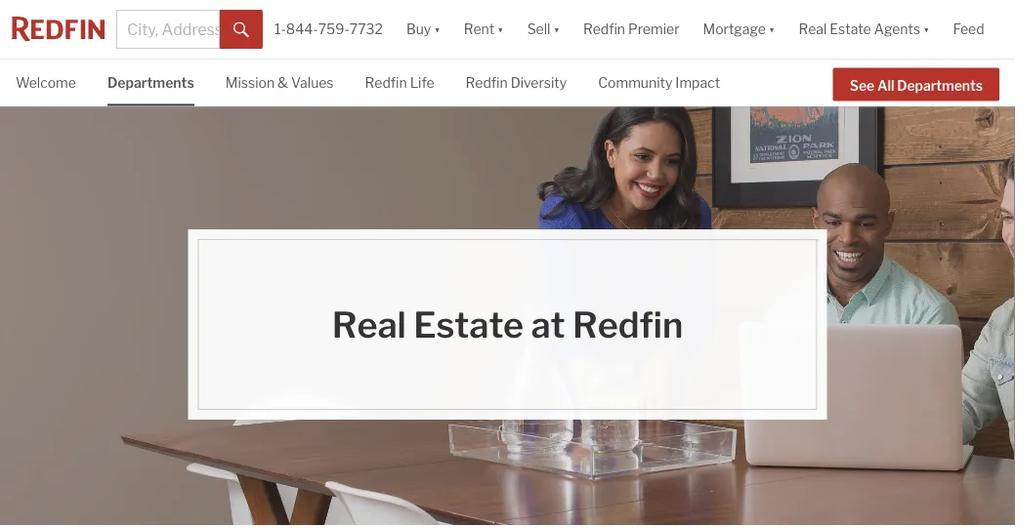 Task type: describe. For each thing, give the bounding box(es) containing it.
redfin for redfin diversity
[[466, 75, 508, 91]]

real estate agents ▾
[[799, 21, 930, 37]]

redfin life link
[[365, 60, 434, 104]]

mortgage
[[703, 21, 766, 37]]

City, Address, School, Agent, ZIP search field
[[116, 10, 220, 49]]

buy ▾ button
[[395, 0, 452, 59]]

see all departments button
[[833, 68, 1000, 101]]

feed button
[[942, 0, 1015, 59]]

values
[[291, 75, 334, 91]]

mortgage ▾ button
[[703, 0, 775, 59]]

sell
[[527, 21, 551, 37]]

759-
[[318, 21, 350, 37]]

community impact link
[[598, 60, 720, 104]]

community impact
[[598, 75, 720, 91]]

buy
[[406, 21, 431, 37]]

mission & values
[[226, 75, 334, 91]]

real estate agents ▾ button
[[787, 0, 942, 59]]

see
[[850, 77, 875, 94]]

sell ▾ button
[[527, 0, 560, 59]]

redfin for redfin premier
[[583, 21, 625, 37]]

redfin life
[[365, 75, 434, 91]]

mission & values link
[[226, 60, 334, 104]]

departments link
[[107, 60, 194, 104]]

5 ▾ from the left
[[924, 21, 930, 37]]

0 horizontal spatial departments
[[107, 75, 194, 91]]

&
[[278, 75, 288, 91]]

real for real estate at redfin
[[332, 303, 406, 346]]

mission
[[226, 75, 275, 91]]

real estate agents ▾ link
[[799, 0, 930, 59]]

feed
[[953, 21, 985, 37]]

▾ for mortgage ▾
[[769, 21, 775, 37]]

rent
[[464, 21, 495, 37]]

community
[[598, 75, 673, 91]]

life
[[410, 75, 434, 91]]

agents
[[874, 21, 921, 37]]

1-844-759-7732 link
[[275, 21, 383, 37]]



Task type: locate. For each thing, give the bounding box(es) containing it.
redfin left premier
[[583, 21, 625, 37]]

redfin left diversity
[[466, 75, 508, 91]]

redfin inside redfin premier button
[[583, 21, 625, 37]]

estate inside real estate agents ▾ link
[[830, 21, 871, 37]]

estate
[[830, 21, 871, 37], [414, 303, 524, 346]]

buy ▾ button
[[406, 0, 440, 59]]

0 horizontal spatial real
[[332, 303, 406, 346]]

4 ▾ from the left
[[769, 21, 775, 37]]

rent ▾ button
[[452, 0, 516, 59]]

departments right the all in the right top of the page
[[897, 77, 983, 94]]

real
[[799, 21, 827, 37], [332, 303, 406, 346]]

redfin diversity link
[[466, 60, 567, 104]]

welcome link
[[16, 60, 76, 104]]

3 ▾ from the left
[[554, 21, 560, 37]]

redfin inside redfin life link
[[365, 75, 407, 91]]

all
[[877, 77, 895, 94]]

0 vertical spatial estate
[[830, 21, 871, 37]]

estate left at
[[414, 303, 524, 346]]

▾ for buy ▾
[[434, 21, 440, 37]]

at
[[531, 303, 565, 346]]

0 horizontal spatial estate
[[414, 303, 524, 346]]

1-844-759-7732
[[275, 21, 383, 37]]

real estate at redfin
[[332, 303, 683, 346]]

redfin right at
[[573, 303, 683, 346]]

sell ▾
[[527, 21, 560, 37]]

real inside dropdown button
[[799, 21, 827, 37]]

redfin premier
[[583, 21, 680, 37]]

▾ right mortgage
[[769, 21, 775, 37]]

estate left agents
[[830, 21, 871, 37]]

redfin premier button
[[572, 0, 691, 59]]

1 horizontal spatial estate
[[830, 21, 871, 37]]

redfin left life
[[365, 75, 407, 91]]

redfin inside redfin diversity link
[[466, 75, 508, 91]]

▾ right sell
[[554, 21, 560, 37]]

estate for at
[[414, 303, 524, 346]]

1 ▾ from the left
[[434, 21, 440, 37]]

1 vertical spatial estate
[[414, 303, 524, 346]]

redfin
[[583, 21, 625, 37], [365, 75, 407, 91], [466, 75, 508, 91], [573, 303, 683, 346]]

rent ▾
[[464, 21, 504, 37]]

real for real estate agents ▾
[[799, 21, 827, 37]]

mortgage ▾
[[703, 21, 775, 37]]

estate for agents
[[830, 21, 871, 37]]

1 horizontal spatial real
[[799, 21, 827, 37]]

departments
[[107, 75, 194, 91], [897, 77, 983, 94]]

1 vertical spatial real
[[332, 303, 406, 346]]

departments inside button
[[897, 77, 983, 94]]

1-
[[275, 21, 286, 37]]

premier
[[628, 21, 680, 37]]

welcome
[[16, 75, 76, 91]]

▾ right rent
[[498, 21, 504, 37]]

mortgage ▾ button
[[691, 0, 787, 59]]

diversity
[[511, 75, 567, 91]]

impact
[[676, 75, 720, 91]]

buy ▾
[[406, 21, 440, 37]]

▾ right agents
[[924, 21, 930, 37]]

▾ for sell ▾
[[554, 21, 560, 37]]

departments down city, address, school, agent, zip 'search field'
[[107, 75, 194, 91]]

▾ right buy
[[434, 21, 440, 37]]

sell ▾ button
[[516, 0, 572, 59]]

see all departments
[[850, 77, 983, 94]]

redfin diversity
[[466, 75, 567, 91]]

1 horizontal spatial departments
[[897, 77, 983, 94]]

844-
[[286, 21, 318, 37]]

▾
[[434, 21, 440, 37], [498, 21, 504, 37], [554, 21, 560, 37], [769, 21, 775, 37], [924, 21, 930, 37]]

2 ▾ from the left
[[498, 21, 504, 37]]

0 vertical spatial real
[[799, 21, 827, 37]]

▾ for rent ▾
[[498, 21, 504, 37]]

7732
[[350, 21, 383, 37]]

submit search image
[[234, 22, 249, 38]]

redfin for redfin life
[[365, 75, 407, 91]]

rent ▾ button
[[464, 0, 504, 59]]



Task type: vqa. For each thing, say whether or not it's contained in the screenshot.
"Welcome"
yes



